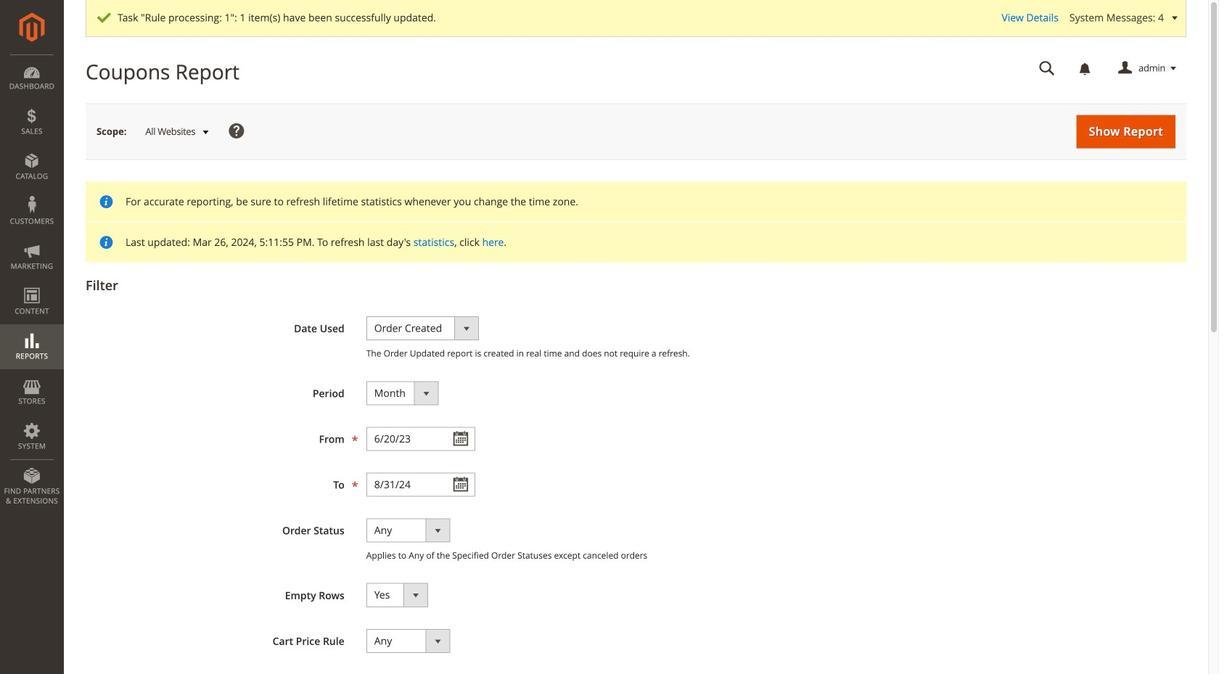 Task type: locate. For each thing, give the bounding box(es) containing it.
magento admin panel image
[[19, 12, 45, 42]]

menu bar
[[0, 54, 64, 513]]

None text field
[[1029, 56, 1065, 81], [366, 473, 475, 497], [1029, 56, 1065, 81], [366, 473, 475, 497]]

None text field
[[366, 427, 475, 451]]



Task type: vqa. For each thing, say whether or not it's contained in the screenshot.
the Magento Admin Panel image
yes



